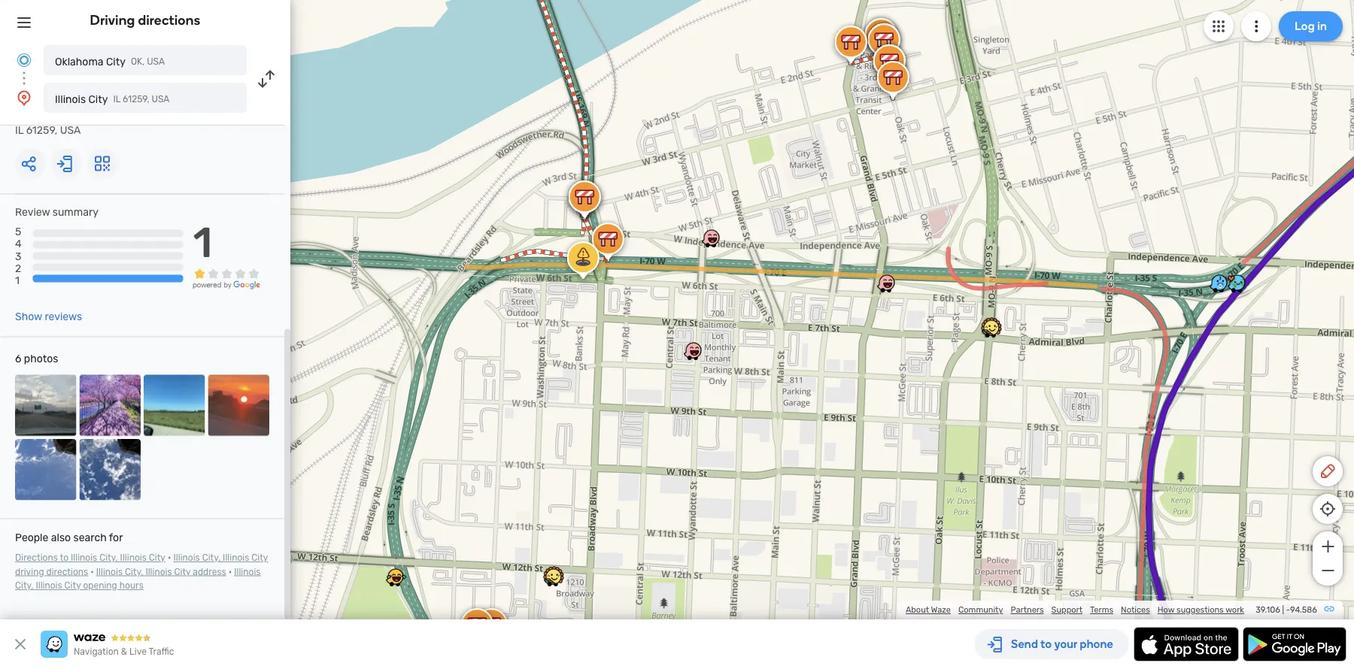 Task type: locate. For each thing, give the bounding box(es) containing it.
photos
[[24, 353, 58, 365]]

how suggestions work link
[[1158, 605, 1244, 615]]

navigation & live traffic
[[74, 647, 174, 658]]

0 vertical spatial usa
[[147, 56, 165, 67]]

oklahoma city ok, usa
[[55, 55, 165, 68]]

notices
[[1121, 605, 1150, 615]]

1 horizontal spatial il
[[113, 94, 120, 105]]

city, up address
[[202, 553, 221, 564]]

61259,
[[123, 94, 149, 105], [26, 124, 57, 137]]

to
[[60, 553, 69, 564]]

usa down illinois city il 61259, usa
[[60, 124, 81, 137]]

|
[[1283, 605, 1284, 615]]

0 vertical spatial 61259,
[[123, 94, 149, 105]]

review summary
[[15, 206, 99, 219]]

61259, down "ok,"
[[123, 94, 149, 105]]

1 vertical spatial 1
[[15, 274, 20, 287]]

city inside illinois city, illinois city driving directions
[[251, 553, 268, 564]]

39.106
[[1256, 605, 1281, 615]]

community
[[959, 605, 1003, 615]]

61259, down location icon
[[26, 124, 57, 137]]

0 horizontal spatial 61259,
[[26, 124, 57, 137]]

illinois
[[55, 93, 86, 105], [71, 553, 97, 564], [120, 553, 147, 564], [173, 553, 200, 564], [223, 553, 249, 564], [96, 567, 123, 578], [146, 567, 172, 578], [234, 567, 261, 578], [36, 581, 62, 591]]

directions
[[138, 12, 200, 28], [46, 567, 88, 578]]

directions up "ok,"
[[138, 12, 200, 28]]

usa down oklahoma city ok, usa
[[152, 94, 170, 105]]

&
[[121, 647, 127, 658]]

5
[[15, 226, 21, 238]]

directions to illinois city, illinois city
[[15, 553, 165, 564]]

illinois city, illinois city driving directions
[[15, 553, 268, 578]]

pencil image
[[1319, 463, 1337, 481]]

1 vertical spatial directions
[[46, 567, 88, 578]]

il down oklahoma city ok, usa
[[113, 94, 120, 105]]

il
[[113, 94, 120, 105], [15, 124, 24, 137]]

0 horizontal spatial 1
[[15, 274, 20, 287]]

work
[[1226, 605, 1244, 615]]

location image
[[15, 89, 33, 107]]

current location image
[[15, 51, 33, 69]]

usa
[[147, 56, 165, 67], [152, 94, 170, 105], [60, 124, 81, 137]]

directions inside illinois city, illinois city driving directions
[[46, 567, 88, 578]]

94.586
[[1290, 605, 1317, 615]]

39.106 | -94.586
[[1256, 605, 1317, 615]]

city, for address
[[125, 567, 143, 578]]

6
[[15, 353, 21, 365]]

il down location icon
[[15, 124, 24, 137]]

image 4 of illinois city, illinois city image
[[208, 375, 269, 436]]

city, inside illinois city, illinois city opening hours
[[15, 581, 33, 591]]

6 photos
[[15, 353, 58, 365]]

1
[[193, 218, 213, 268], [15, 274, 20, 287]]

2
[[15, 262, 21, 275]]

city, down driving
[[15, 581, 33, 591]]

illinois city il 61259, usa
[[55, 93, 170, 105]]

also
[[51, 532, 71, 544]]

x image
[[11, 636, 29, 654]]

3
[[15, 250, 21, 262]]

city, up hours
[[125, 567, 143, 578]]

1 vertical spatial usa
[[152, 94, 170, 105]]

hours
[[119, 581, 144, 591]]

image 5 of illinois city, illinois city image
[[15, 439, 76, 501]]

1 horizontal spatial 61259,
[[123, 94, 149, 105]]

support link
[[1052, 605, 1083, 615]]

2 vertical spatial usa
[[60, 124, 81, 137]]

city, inside illinois city, illinois city driving directions
[[202, 553, 221, 564]]

about waze community partners support terms notices how suggestions work
[[906, 605, 1244, 615]]

usa inside illinois city il 61259, usa
[[152, 94, 170, 105]]

directions down to
[[46, 567, 88, 578]]

1 vertical spatial 61259,
[[26, 124, 57, 137]]

illinois city, illinois city opening hours
[[15, 567, 261, 591]]

ok,
[[131, 56, 145, 67]]

1 horizontal spatial 1
[[193, 218, 213, 268]]

0 horizontal spatial directions
[[46, 567, 88, 578]]

image 1 of illinois city, illinois city image
[[15, 375, 76, 436]]

navigation
[[74, 647, 119, 658]]

people
[[15, 532, 48, 544]]

0 vertical spatial 1
[[193, 218, 213, 268]]

0 vertical spatial il
[[113, 94, 120, 105]]

address
[[193, 567, 226, 578]]

city,
[[99, 553, 118, 564], [202, 553, 221, 564], [125, 567, 143, 578], [15, 581, 33, 591]]

driving
[[15, 567, 44, 578]]

city, down for
[[99, 553, 118, 564]]

0 horizontal spatial il
[[15, 124, 24, 137]]

1 vertical spatial il
[[15, 124, 24, 137]]

about
[[906, 605, 929, 615]]

city
[[106, 55, 126, 68], [88, 93, 108, 105], [149, 553, 165, 564], [251, 553, 268, 564], [174, 567, 191, 578], [64, 581, 81, 591]]

usa right "ok,"
[[147, 56, 165, 67]]

oklahoma
[[55, 55, 104, 68]]

illinois city, illinois city driving directions link
[[15, 553, 268, 578]]

1 horizontal spatial directions
[[138, 12, 200, 28]]



Task type: vqa. For each thing, say whether or not it's contained in the screenshot.
5 4 3 2 1
yes



Task type: describe. For each thing, give the bounding box(es) containing it.
search
[[73, 532, 107, 544]]

how
[[1158, 605, 1175, 615]]

terms link
[[1090, 605, 1114, 615]]

traffic
[[149, 647, 174, 658]]

support
[[1052, 605, 1083, 615]]

show reviews
[[15, 311, 82, 323]]

waze
[[931, 605, 951, 615]]

partners
[[1011, 605, 1044, 615]]

terms
[[1090, 605, 1114, 615]]

reviews
[[45, 311, 82, 323]]

driving
[[90, 12, 135, 28]]

zoom out image
[[1319, 562, 1337, 580]]

image 3 of illinois city, illinois city image
[[144, 375, 205, 436]]

illinois city, illinois city address
[[96, 567, 226, 578]]

il inside illinois city il 61259, usa
[[113, 94, 120, 105]]

0 vertical spatial directions
[[138, 12, 200, 28]]

show
[[15, 311, 42, 323]]

people also search for
[[15, 532, 123, 544]]

usa inside oklahoma city ok, usa
[[147, 56, 165, 67]]

review
[[15, 206, 50, 219]]

live
[[129, 647, 147, 658]]

opening
[[83, 581, 117, 591]]

notices link
[[1121, 605, 1150, 615]]

city inside illinois city, illinois city opening hours
[[64, 581, 81, 591]]

partners link
[[1011, 605, 1044, 615]]

-
[[1286, 605, 1290, 615]]

suggestions
[[1177, 605, 1224, 615]]

image 2 of illinois city, illinois city image
[[79, 375, 141, 436]]

illinois city, illinois city opening hours link
[[15, 567, 261, 591]]

community link
[[959, 605, 1003, 615]]

illinois city, illinois city address link
[[96, 567, 226, 578]]

5 4 3 2 1
[[15, 226, 22, 287]]

directions
[[15, 553, 58, 564]]

city, for driving
[[202, 553, 221, 564]]

directions to illinois city, illinois city link
[[15, 553, 165, 564]]

1 inside 5 4 3 2 1
[[15, 274, 20, 287]]

image 6 of illinois city, illinois city image
[[79, 439, 141, 501]]

about waze link
[[906, 605, 951, 615]]

il 61259, usa
[[15, 124, 81, 137]]

city, for opening
[[15, 581, 33, 591]]

link image
[[1323, 603, 1336, 615]]

zoom in image
[[1319, 538, 1337, 556]]

for
[[109, 532, 123, 544]]

summary
[[53, 206, 99, 219]]

61259, inside illinois city il 61259, usa
[[123, 94, 149, 105]]

driving directions
[[90, 12, 200, 28]]

4
[[15, 238, 22, 250]]



